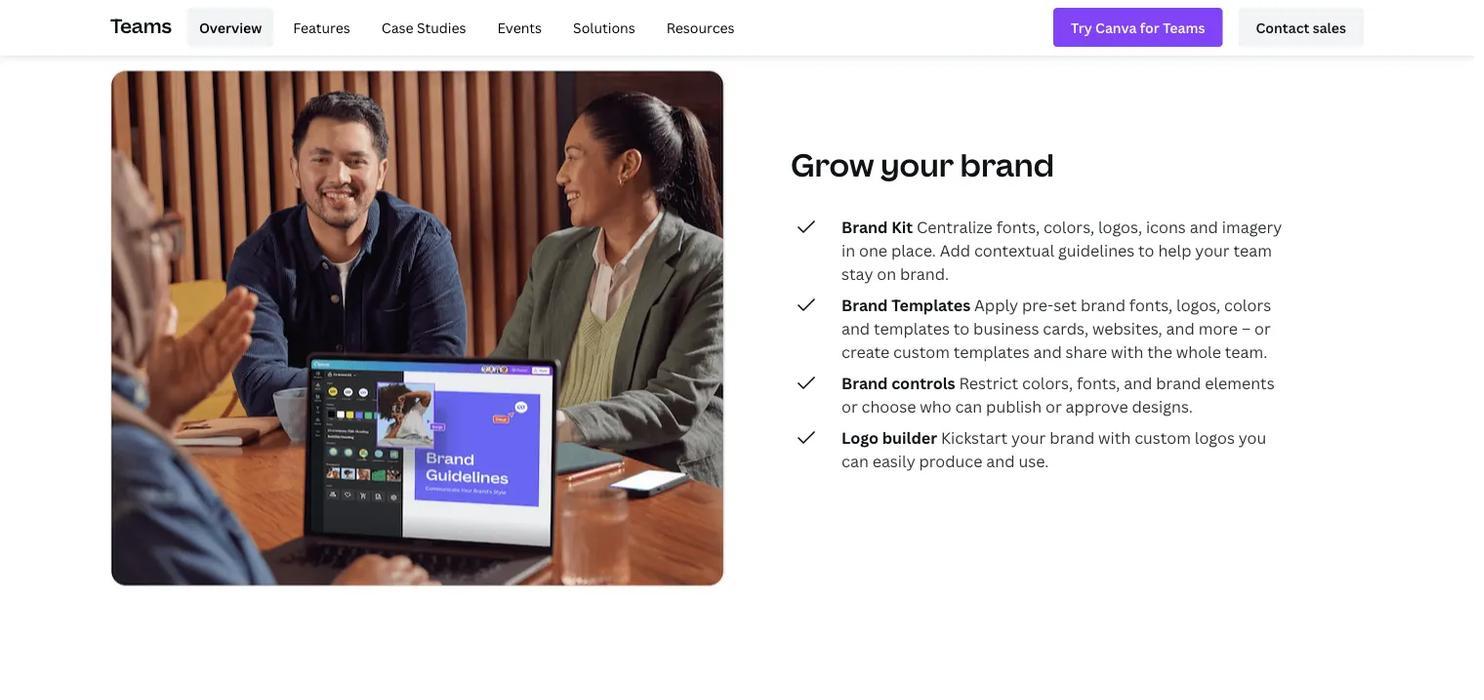 Task type: locate. For each thing, give the bounding box(es) containing it.
custom inside kickstart your brand with custom logos you can easily produce and use.
[[1135, 427, 1192, 448]]

can inside kickstart your brand with custom logos you can easily produce and use.
[[842, 451, 869, 472]]

your up the kit
[[881, 143, 954, 186]]

choose
[[862, 396, 917, 417]]

with
[[1112, 341, 1144, 362], [1099, 427, 1131, 448]]

templates
[[874, 318, 950, 339], [954, 341, 1030, 362]]

and up whole
[[1167, 318, 1195, 339]]

1 horizontal spatial logos,
[[1177, 295, 1221, 316]]

your inside kickstart your brand with custom logos you can easily produce and use.
[[1012, 427, 1046, 448]]

0 horizontal spatial can
[[842, 451, 869, 472]]

brand controls
[[842, 373, 956, 394]]

logos, up more
[[1177, 295, 1221, 316]]

0 horizontal spatial your
[[881, 143, 954, 186]]

brand up websites,
[[1081, 295, 1126, 316]]

0 vertical spatial with
[[1112, 341, 1144, 362]]

builder
[[883, 427, 938, 448]]

or right publish
[[1046, 396, 1062, 417]]

share
[[1066, 341, 1108, 362]]

0 vertical spatial custom
[[894, 341, 950, 362]]

in
[[842, 240, 856, 261]]

brand inside apply pre-set brand fonts, logos, colors and templates to business cards, websites, and more – or create custom templates and share with the whole team.
[[1081, 295, 1126, 316]]

to left "help"
[[1139, 240, 1155, 261]]

logo builder
[[842, 427, 938, 448]]

solutions link
[[562, 8, 647, 47]]

1 vertical spatial to
[[954, 318, 970, 339]]

can down 'logo'
[[842, 451, 869, 472]]

1 vertical spatial brand
[[842, 295, 888, 316]]

brand up designs.
[[1157, 373, 1202, 394]]

to inside centralize fonts, colors, logos, icons and imagery in one place. add contextual guidelines to help your team stay on brand.
[[1139, 240, 1155, 261]]

more
[[1199, 318, 1239, 339]]

your up use.
[[1012, 427, 1046, 448]]

1 vertical spatial your
[[1196, 240, 1230, 261]]

1 vertical spatial templates
[[954, 341, 1030, 362]]

1 vertical spatial can
[[842, 451, 869, 472]]

resources
[[667, 18, 735, 36]]

easily
[[873, 451, 916, 472]]

0 horizontal spatial fonts,
[[997, 216, 1040, 237]]

0 horizontal spatial logos,
[[1099, 216, 1143, 237]]

grow
[[791, 143, 875, 186]]

an image of three people talking around a laptop, which has canva open image
[[110, 70, 726, 588]]

3 brand from the top
[[842, 373, 888, 394]]

0 horizontal spatial or
[[842, 396, 858, 417]]

produce
[[920, 451, 983, 472]]

colors, up guidelines at the right top of page
[[1044, 216, 1095, 237]]

2 vertical spatial brand
[[842, 373, 888, 394]]

apply
[[975, 295, 1019, 316]]

brand for in
[[842, 216, 888, 237]]

0 vertical spatial your
[[881, 143, 954, 186]]

2 horizontal spatial fonts,
[[1130, 295, 1173, 316]]

colors, up publish
[[1023, 373, 1074, 394]]

kickstart your brand with custom logos you can easily produce and use.
[[842, 427, 1267, 472]]

centralize fonts, colors, logos, icons and imagery in one place. add contextual guidelines to help your team stay on brand.
[[842, 216, 1283, 284]]

can inside restrict colors, fonts, and brand elements or choose who can publish or approve designs.
[[956, 396, 983, 417]]

can down the restrict
[[956, 396, 983, 417]]

menu bar
[[180, 8, 747, 47]]

set
[[1054, 295, 1077, 316]]

fonts, inside centralize fonts, colors, logos, icons and imagery in one place. add contextual guidelines to help your team stay on brand.
[[997, 216, 1040, 237]]

1 horizontal spatial can
[[956, 396, 983, 417]]

fonts,
[[997, 216, 1040, 237], [1130, 295, 1173, 316], [1077, 373, 1121, 394]]

case
[[382, 18, 414, 36]]

overview
[[199, 18, 262, 36]]

fonts, up approve
[[1077, 373, 1121, 394]]

1 vertical spatial fonts,
[[1130, 295, 1173, 316]]

or
[[1255, 318, 1271, 339], [842, 396, 858, 417], [1046, 396, 1062, 417]]

0 vertical spatial logos,
[[1099, 216, 1143, 237]]

who
[[920, 396, 952, 417]]

0 vertical spatial brand
[[842, 216, 888, 237]]

custom
[[894, 341, 950, 362], [1135, 427, 1192, 448]]

and left use.
[[987, 451, 1015, 472]]

or up 'logo'
[[842, 396, 858, 417]]

brand for and
[[842, 295, 888, 316]]

stay
[[842, 263, 874, 284]]

1 vertical spatial with
[[1099, 427, 1131, 448]]

or right –
[[1255, 318, 1271, 339]]

your
[[881, 143, 954, 186], [1196, 240, 1230, 261], [1012, 427, 1046, 448]]

0 vertical spatial colors,
[[1044, 216, 1095, 237]]

can
[[956, 396, 983, 417], [842, 451, 869, 472]]

logos, inside centralize fonts, colors, logos, icons and imagery in one place. add contextual guidelines to help your team stay on brand.
[[1099, 216, 1143, 237]]

logos
[[1195, 427, 1235, 448]]

case studies link
[[370, 8, 478, 47]]

your right "help"
[[1196, 240, 1230, 261]]

brand down the stay
[[842, 295, 888, 316]]

brand up one
[[842, 216, 888, 237]]

fonts, up the contextual
[[997, 216, 1040, 237]]

features link
[[282, 8, 362, 47]]

0 horizontal spatial templates
[[874, 318, 950, 339]]

0 vertical spatial to
[[1139, 240, 1155, 261]]

2 brand from the top
[[842, 295, 888, 316]]

colors,
[[1044, 216, 1095, 237], [1023, 373, 1074, 394]]

1 vertical spatial logos,
[[1177, 295, 1221, 316]]

0 vertical spatial can
[[956, 396, 983, 417]]

cards,
[[1043, 318, 1089, 339]]

brand down approve
[[1050, 427, 1095, 448]]

your inside centralize fonts, colors, logos, icons and imagery in one place. add contextual guidelines to help your team stay on brand.
[[1196, 240, 1230, 261]]

guidelines
[[1059, 240, 1135, 261]]

restrict colors, fonts, and brand elements or choose who can publish or approve designs.
[[842, 373, 1275, 417]]

1 brand from the top
[[842, 216, 888, 237]]

custom down designs.
[[1135, 427, 1192, 448]]

apply pre-set brand fonts, logos, colors and templates to business cards, websites, and more – or create custom templates and share with the whole team.
[[842, 295, 1272, 362]]

to down templates
[[954, 318, 970, 339]]

contact sales image
[[1257, 16, 1347, 38]]

1 vertical spatial custom
[[1135, 427, 1192, 448]]

1 horizontal spatial your
[[1012, 427, 1046, 448]]

1 horizontal spatial custom
[[1135, 427, 1192, 448]]

1 vertical spatial colors,
[[1023, 373, 1074, 394]]

and up "help"
[[1190, 216, 1219, 237]]

templates down 'business' at the right of the page
[[954, 341, 1030, 362]]

colors, inside centralize fonts, colors, logos, icons and imagery in one place. add contextual guidelines to help your team stay on brand.
[[1044, 216, 1095, 237]]

0 vertical spatial fonts,
[[997, 216, 1040, 237]]

with down approve
[[1099, 427, 1131, 448]]

0 horizontal spatial to
[[954, 318, 970, 339]]

place.
[[892, 240, 936, 261]]

templates down brand templates
[[874, 318, 950, 339]]

2 vertical spatial fonts,
[[1077, 373, 1121, 394]]

and up designs.
[[1124, 373, 1153, 394]]

to
[[1139, 240, 1155, 261], [954, 318, 970, 339]]

elements
[[1206, 373, 1275, 394]]

pre-
[[1023, 295, 1054, 316]]

custom inside apply pre-set brand fonts, logos, colors and templates to business cards, websites, and more – or create custom templates and share with the whole team.
[[894, 341, 950, 362]]

logos, up guidelines at the right top of page
[[1099, 216, 1143, 237]]

grow your brand
[[791, 143, 1055, 186]]

and
[[1190, 216, 1219, 237], [842, 318, 870, 339], [1167, 318, 1195, 339], [1034, 341, 1062, 362], [1124, 373, 1153, 394], [987, 451, 1015, 472]]

colors, inside restrict colors, fonts, and brand elements or choose who can publish or approve designs.
[[1023, 373, 1074, 394]]

2 horizontal spatial or
[[1255, 318, 1271, 339]]

add
[[940, 240, 971, 261]]

brand
[[961, 143, 1055, 186], [1081, 295, 1126, 316], [1157, 373, 1202, 394], [1050, 427, 1095, 448]]

you
[[1239, 427, 1267, 448]]

custom up controls
[[894, 341, 950, 362]]

publish
[[987, 396, 1042, 417]]

fonts, up websites,
[[1130, 295, 1173, 316]]

2 vertical spatial your
[[1012, 427, 1046, 448]]

fonts, inside restrict colors, fonts, and brand elements or choose who can publish or approve designs.
[[1077, 373, 1121, 394]]

menu bar inside teams element
[[180, 8, 747, 47]]

logos,
[[1099, 216, 1143, 237], [1177, 295, 1221, 316]]

0 horizontal spatial custom
[[894, 341, 950, 362]]

teams element
[[110, 0, 1364, 55]]

and up create
[[842, 318, 870, 339]]

1 horizontal spatial to
[[1139, 240, 1155, 261]]

brand up centralize
[[961, 143, 1055, 186]]

brand
[[842, 216, 888, 237], [842, 295, 888, 316], [842, 373, 888, 394]]

2 horizontal spatial your
[[1196, 240, 1230, 261]]

with down websites,
[[1112, 341, 1144, 362]]

menu bar containing overview
[[180, 8, 747, 47]]

brand down create
[[842, 373, 888, 394]]

1 horizontal spatial fonts,
[[1077, 373, 1121, 394]]



Task type: describe. For each thing, give the bounding box(es) containing it.
help
[[1159, 240, 1192, 261]]

kickstart
[[942, 427, 1008, 448]]

and inside kickstart your brand with custom logos you can easily produce and use.
[[987, 451, 1015, 472]]

your for kickstart your brand with custom logos you can easily produce and use.
[[1012, 427, 1046, 448]]

approve
[[1066, 396, 1129, 417]]

designs.
[[1133, 396, 1193, 417]]

to inside apply pre-set brand fonts, logos, colors and templates to business cards, websites, and more – or create custom templates and share with the whole team.
[[954, 318, 970, 339]]

team.
[[1226, 341, 1268, 362]]

icons
[[1147, 216, 1187, 237]]

studies
[[417, 18, 466, 36]]

one
[[859, 240, 888, 261]]

team
[[1234, 240, 1273, 261]]

restrict
[[960, 373, 1019, 394]]

contextual
[[975, 240, 1055, 261]]

overview link
[[187, 8, 274, 47]]

solutions
[[573, 18, 636, 36]]

brand for choose
[[842, 373, 888, 394]]

kit
[[892, 216, 913, 237]]

use.
[[1019, 451, 1049, 472]]

0 vertical spatial templates
[[874, 318, 950, 339]]

–
[[1242, 318, 1251, 339]]

fonts, inside apply pre-set brand fonts, logos, colors and templates to business cards, websites, and more – or create custom templates and share with the whole team.
[[1130, 295, 1173, 316]]

with inside kickstart your brand with custom logos you can easily produce and use.
[[1099, 427, 1131, 448]]

whole
[[1177, 341, 1222, 362]]

brand.
[[901, 263, 950, 284]]

or inside apply pre-set brand fonts, logos, colors and templates to business cards, websites, and more – or create custom templates and share with the whole team.
[[1255, 318, 1271, 339]]

logo
[[842, 427, 879, 448]]

case studies
[[382, 18, 466, 36]]

controls
[[892, 373, 956, 394]]

centralize
[[917, 216, 993, 237]]

brand inside restrict colors, fonts, and brand elements or choose who can publish or approve designs.
[[1157, 373, 1202, 394]]

and inside restrict colors, fonts, and brand elements or choose who can publish or approve designs.
[[1124, 373, 1153, 394]]

events link
[[486, 8, 554, 47]]

and inside centralize fonts, colors, logos, icons and imagery in one place. add contextual guidelines to help your team stay on brand.
[[1190, 216, 1219, 237]]

websites,
[[1093, 318, 1163, 339]]

templates
[[892, 295, 971, 316]]

1 horizontal spatial or
[[1046, 396, 1062, 417]]

brand kit
[[842, 216, 913, 237]]

business
[[974, 318, 1040, 339]]

logos, inside apply pre-set brand fonts, logos, colors and templates to business cards, websites, and more – or create custom templates and share with the whole team.
[[1177, 295, 1221, 316]]

brand templates
[[842, 295, 971, 316]]

on
[[877, 263, 897, 284]]

brand inside kickstart your brand with custom logos you can easily produce and use.
[[1050, 427, 1095, 448]]

and down cards, at the right of the page
[[1034, 341, 1062, 362]]

teams
[[110, 12, 172, 38]]

resources link
[[655, 8, 747, 47]]

imagery
[[1223, 216, 1283, 237]]

the
[[1148, 341, 1173, 362]]

events
[[498, 18, 542, 36]]

colors
[[1225, 295, 1272, 316]]

your for grow your brand
[[881, 143, 954, 186]]

features
[[293, 18, 350, 36]]

create
[[842, 341, 890, 362]]

with inside apply pre-set brand fonts, logos, colors and templates to business cards, websites, and more – or create custom templates and share with the whole team.
[[1112, 341, 1144, 362]]

1 horizontal spatial templates
[[954, 341, 1030, 362]]



Task type: vqa. For each thing, say whether or not it's contained in the screenshot.
GREEN & RED SIMPLE CHRISTMAS PARTY INVITATION (PORTRAIT) group
no



